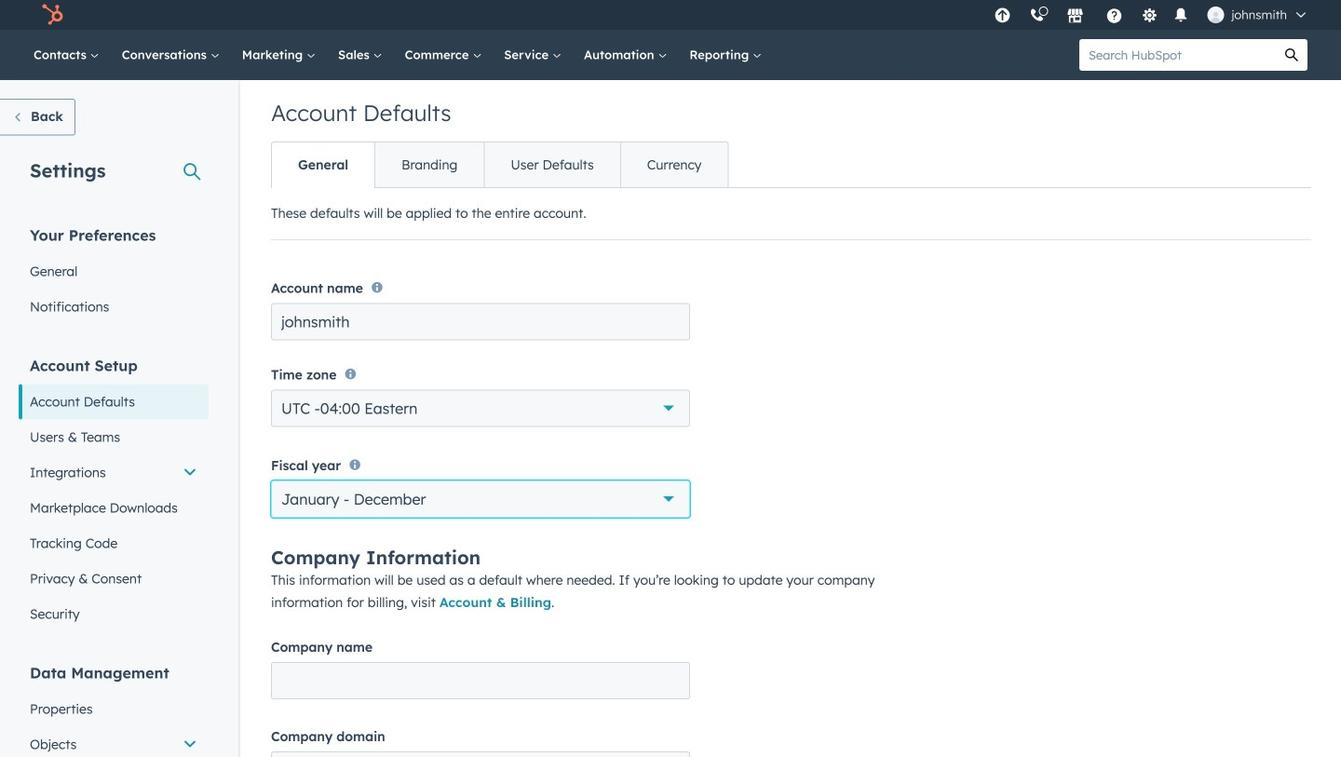 Task type: describe. For each thing, give the bounding box(es) containing it.
john smith image
[[1207, 7, 1224, 23]]

data management element
[[19, 663, 209, 757]]

marketplaces image
[[1067, 8, 1084, 25]]



Task type: locate. For each thing, give the bounding box(es) containing it.
Search HubSpot search field
[[1080, 39, 1276, 71]]

account setup element
[[19, 355, 209, 632]]

None text field
[[271, 303, 690, 340]]

menu
[[985, 0, 1319, 30]]

your preferences element
[[19, 225, 209, 325]]

None text field
[[271, 662, 690, 700], [271, 752, 690, 757], [271, 662, 690, 700], [271, 752, 690, 757]]

navigation
[[271, 142, 729, 188]]



Task type: vqa. For each thing, say whether or not it's contained in the screenshot.
ACCOUNT SETUP element
yes



